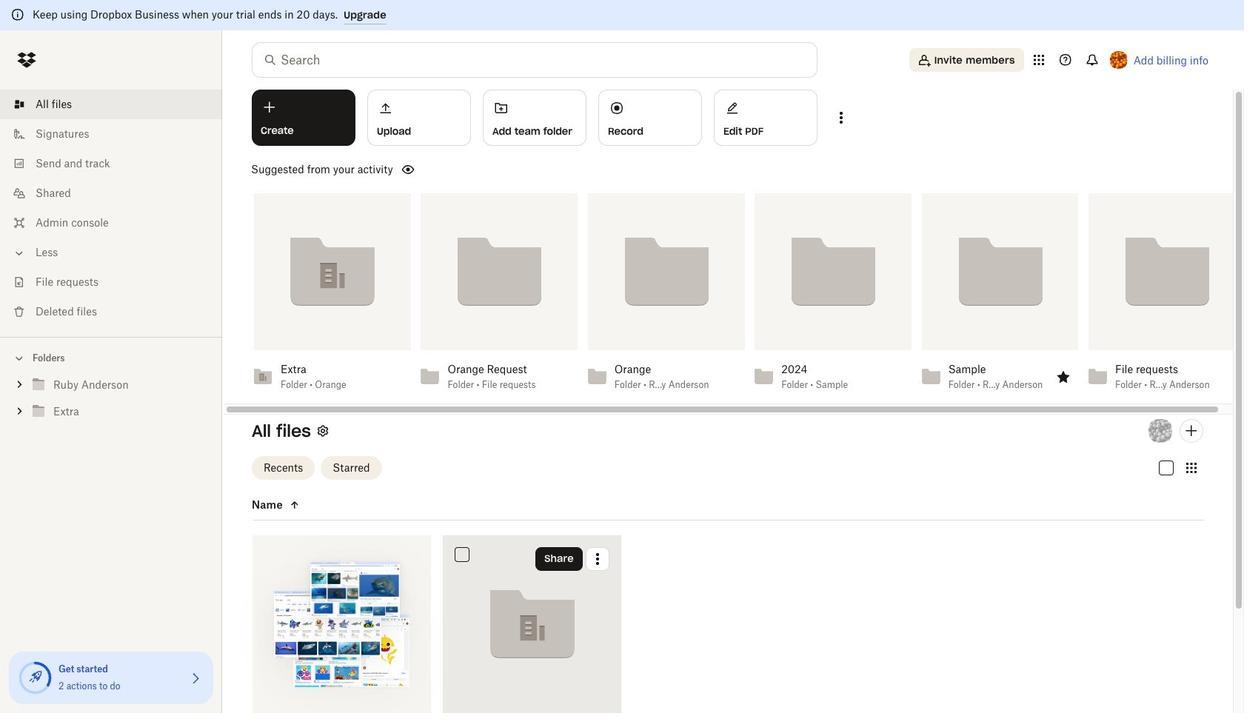 Task type: describe. For each thing, give the bounding box(es) containing it.
less image
[[12, 246, 27, 261]]

ruby anderson image
[[1149, 419, 1173, 443]]

account menu image
[[1111, 51, 1128, 69]]



Task type: locate. For each thing, give the bounding box(es) containing it.
team member folder, ruby anderson row
[[253, 536, 431, 714]]

list
[[0, 81, 222, 337]]

dropbox image
[[12, 45, 41, 75]]

folder settings image
[[314, 422, 332, 440]]

group
[[0, 369, 222, 436]]

list item
[[0, 90, 222, 119]]

alert
[[0, 0, 1245, 30]]

Search in folder "Dropbox" text field
[[281, 51, 787, 69]]

team shared folder, extra row
[[443, 536, 622, 714]]

add team members image
[[1183, 422, 1201, 440]]



Task type: vqa. For each thing, say whether or not it's contained in the screenshot.
'Explore' within Explore plans link
no



